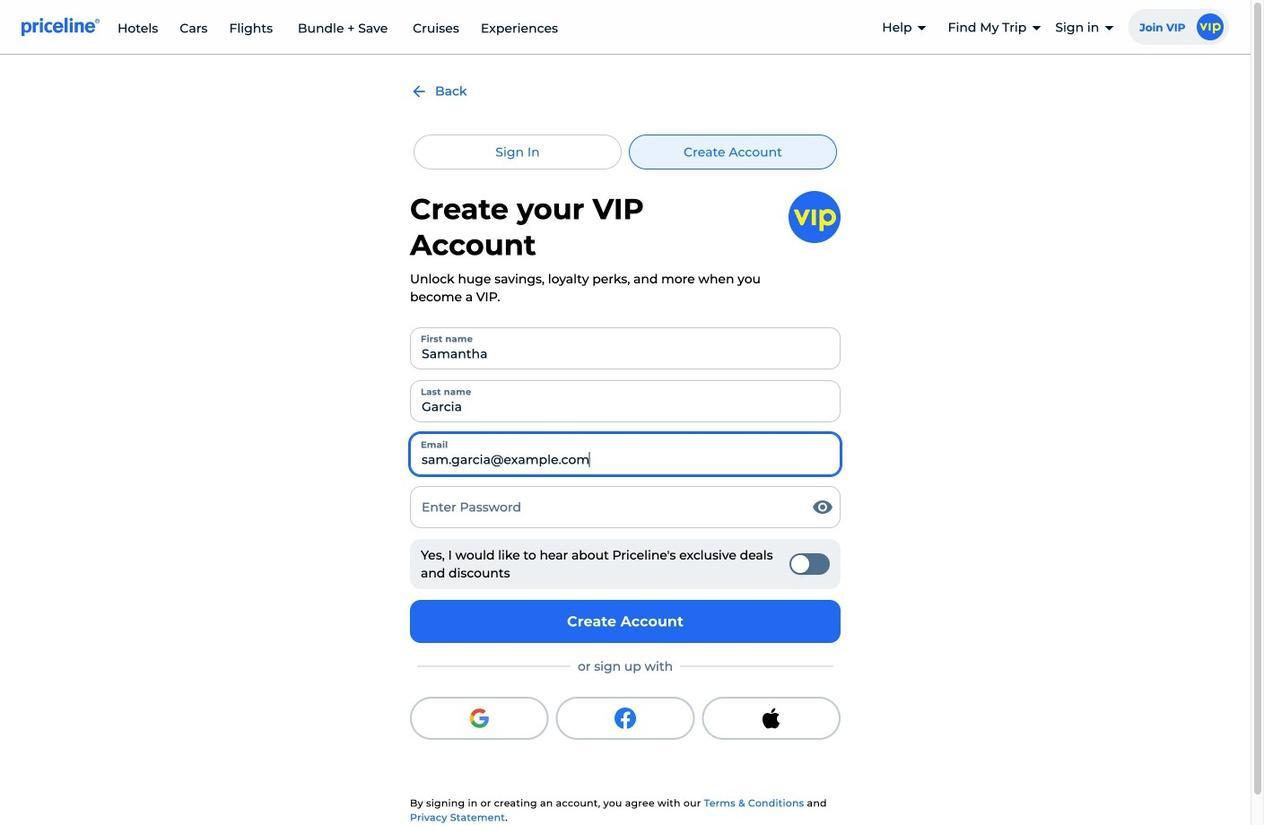 Task type: locate. For each thing, give the bounding box(es) containing it.
tab list
[[410, 135, 841, 170]]

sign in with apple image
[[761, 708, 782, 730]]

First name text field
[[410, 328, 841, 370]]

vip logo image
[[789, 191, 841, 243]]

sign in with google image
[[469, 708, 490, 730]]

Email text field
[[410, 433, 841, 476]]



Task type: vqa. For each thing, say whether or not it's contained in the screenshot.
priceline.com home IMAGE
yes



Task type: describe. For each thing, give the bounding box(es) containing it.
sign in with facebook image
[[615, 708, 636, 730]]

Enter Password password field
[[410, 486, 841, 529]]

Last name text field
[[410, 381, 841, 423]]

vip badge icon image
[[1197, 13, 1224, 40]]

priceline.com home image
[[22, 17, 100, 37]]



